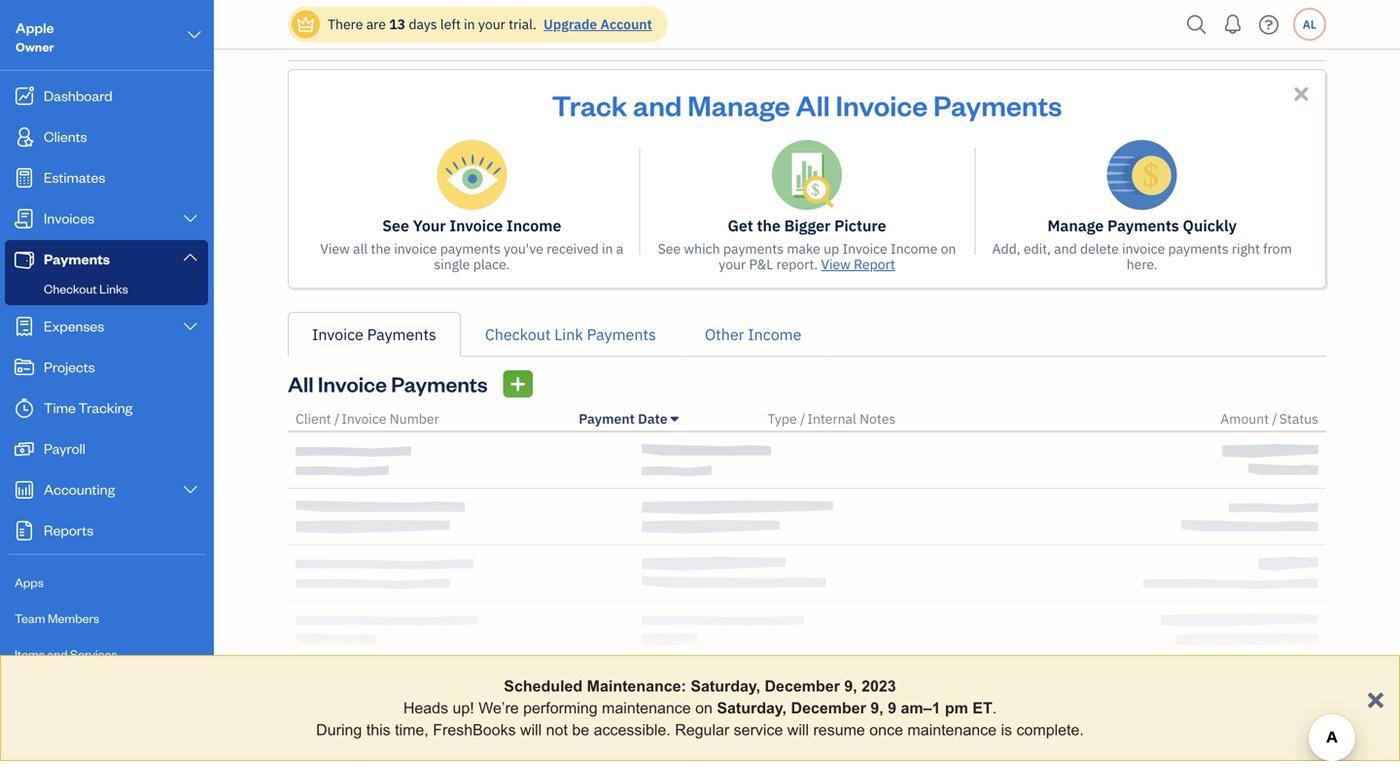 Task type: vqa. For each thing, say whether or not it's contained in the screenshot.
1%'s +
no



Task type: describe. For each thing, give the bounding box(es) containing it.
right
[[1232, 240, 1260, 258]]

1 horizontal spatial view
[[821, 255, 851, 273]]

1 horizontal spatial the
[[757, 215, 781, 236]]

dashboard
[[44, 86, 113, 105]]

account
[[601, 15, 652, 33]]

team members link
[[5, 602, 208, 636]]

checkout link payments
[[485, 324, 656, 345]]

upgrade account link
[[540, 15, 652, 33]]

al
[[1303, 17, 1317, 32]]

reports
[[44, 521, 94, 539]]

members
[[48, 610, 99, 626]]

items and services
[[15, 646, 117, 662]]

links
[[99, 281, 128, 297]]

0 vertical spatial saturday,
[[691, 678, 761, 695]]

are
[[366, 15, 386, 33]]

view report
[[821, 255, 895, 273]]

owner
[[16, 38, 54, 54]]

report.
[[777, 255, 818, 273]]

make
[[787, 240, 821, 258]]

items
[[15, 646, 45, 662]]

get the bigger picture image
[[772, 140, 842, 210]]

and for services
[[47, 646, 68, 662]]

timer image
[[13, 399, 36, 418]]

bigger
[[785, 215, 831, 236]]

link
[[555, 324, 583, 345]]

amount button
[[1221, 410, 1269, 428]]

report image
[[13, 521, 36, 541]]

income inside the see which payments make up invoice income on your p&l report.
[[891, 240, 938, 258]]

accounting link
[[5, 471, 208, 510]]

upgrade
[[544, 15, 597, 33]]

projects
[[44, 357, 95, 376]]

/ for invoice
[[334, 410, 340, 428]]

× dialog
[[0, 656, 1401, 762]]

in inside see your invoice income view all the invoice payments you've received in a single place.
[[602, 240, 613, 258]]

client image
[[13, 127, 36, 147]]

see your invoice income image
[[437, 140, 507, 210]]

projects link
[[5, 348, 208, 387]]

add a new payment image
[[509, 373, 527, 396]]

notes
[[860, 410, 896, 428]]

payments inside the see which payments make up invoice income on your p&l report.
[[724, 240, 784, 258]]

payment date
[[579, 410, 668, 428]]

get the bigger picture
[[728, 215, 887, 236]]

on inside the see which payments make up invoice income on your p&l report.
[[941, 240, 956, 258]]

al button
[[1294, 8, 1327, 41]]

view inside see your invoice income view all the invoice payments you've received in a single place.
[[320, 240, 350, 258]]

0 horizontal spatial all
[[288, 370, 314, 398]]

expenses
[[44, 317, 104, 335]]

there
[[328, 15, 363, 33]]

we're
[[479, 700, 519, 717]]

checkout links
[[44, 281, 128, 297]]

payments inside manage payments quickly add, edit, and delete invoice payments right from here.
[[1108, 215, 1180, 236]]

1 horizontal spatial 9,
[[871, 700, 884, 717]]

edit,
[[1024, 240, 1051, 258]]

amount
[[1221, 410, 1269, 428]]

/ for status
[[1273, 410, 1278, 428]]

invoice for your
[[394, 240, 437, 258]]

trial.
[[509, 15, 537, 33]]

team
[[15, 610, 45, 626]]

up!
[[453, 700, 474, 717]]

1 vertical spatial december
[[791, 700, 867, 717]]

client / invoice number
[[296, 410, 439, 428]]

invoice inside the see which payments make up invoice income on your p&l report.
[[843, 240, 888, 258]]

money image
[[13, 440, 36, 459]]

time tracking
[[44, 398, 133, 417]]

other income
[[705, 324, 802, 345]]

invoice for payments
[[1123, 240, 1165, 258]]

accounting
[[44, 480, 115, 498]]

chevron large down image for accounting
[[181, 482, 199, 498]]

other income link
[[681, 312, 826, 357]]

0 vertical spatial december
[[765, 678, 840, 695]]

apps
[[15, 574, 44, 590]]

1 will from the left
[[520, 722, 542, 739]]

0 vertical spatial 9,
[[845, 678, 858, 695]]

income inside see your invoice income view all the invoice payments you've received in a single place.
[[507, 215, 562, 236]]

service
[[734, 722, 783, 739]]

p&l
[[749, 255, 773, 273]]

internal
[[808, 410, 857, 428]]

up
[[824, 240, 840, 258]]

from
[[1264, 240, 1292, 258]]

1 horizontal spatial maintenance
[[908, 722, 997, 739]]

type / internal notes
[[768, 410, 896, 428]]

payments inside main element
[[44, 249, 110, 268]]

manage payments quickly add, edit, and delete invoice payments right from here.
[[993, 215, 1292, 273]]

payroll link
[[5, 430, 208, 469]]

performing
[[523, 700, 598, 717]]

dashboard image
[[13, 87, 36, 106]]

invoice payments link
[[288, 312, 461, 357]]

invoices link
[[5, 199, 208, 238]]

once
[[870, 722, 904, 739]]

which
[[684, 240, 720, 258]]

number
[[390, 410, 439, 428]]

not
[[546, 722, 568, 739]]

amount / status
[[1221, 410, 1319, 428]]

apps link
[[5, 566, 208, 600]]

time tracking link
[[5, 389, 208, 428]]

you've
[[504, 240, 544, 258]]

team members
[[15, 610, 99, 626]]



Task type: locate. For each thing, give the bounding box(es) containing it.
clients
[[44, 127, 87, 145]]

0 horizontal spatial /
[[334, 410, 340, 428]]

and inside manage payments quickly add, edit, and delete invoice payments right from here.
[[1054, 240, 1077, 258]]

0 horizontal spatial on
[[696, 700, 713, 717]]

1 vertical spatial manage
[[1048, 215, 1104, 236]]

checkout for checkout links
[[44, 281, 97, 297]]

payments down get on the right of page
[[724, 240, 784, 258]]

other
[[705, 324, 745, 345]]

the right all
[[371, 240, 391, 258]]

left
[[441, 15, 461, 33]]

and
[[633, 87, 682, 123], [1054, 240, 1077, 258], [47, 646, 68, 662]]

services
[[70, 646, 117, 662]]

0 horizontal spatial manage
[[688, 87, 790, 123]]

status
[[1280, 410, 1319, 428]]

saturday, up "regular"
[[691, 678, 761, 695]]

0 vertical spatial checkout
[[44, 281, 97, 297]]

and right edit,
[[1054, 240, 1077, 258]]

chevron large down image
[[181, 211, 199, 227]]

income
[[507, 215, 562, 236], [891, 240, 938, 258], [748, 324, 802, 345]]

and right 'track'
[[633, 87, 682, 123]]

see left which
[[658, 240, 681, 258]]

received
[[547, 240, 599, 258]]

clients link
[[5, 118, 208, 157]]

your left the p&l
[[719, 255, 746, 273]]

2 horizontal spatial payments
[[1169, 240, 1229, 258]]

income right up
[[891, 240, 938, 258]]

2 horizontal spatial and
[[1054, 240, 1077, 258]]

3 payments from the left
[[1169, 240, 1229, 258]]

1 vertical spatial your
[[719, 255, 746, 273]]

0 vertical spatial the
[[757, 215, 781, 236]]

search image
[[1182, 10, 1213, 39]]

0 vertical spatial and
[[633, 87, 682, 123]]

resume
[[814, 722, 865, 739]]

income up you've
[[507, 215, 562, 236]]

2 payments from the left
[[724, 240, 784, 258]]

chevron large down image for payments
[[181, 249, 199, 265]]

quickly
[[1183, 215, 1237, 236]]

see for your
[[383, 215, 409, 236]]

payment image
[[13, 250, 36, 269]]

payroll
[[44, 439, 86, 458]]

payments link
[[5, 240, 208, 277]]

0 horizontal spatial see
[[383, 215, 409, 236]]

during
[[316, 722, 362, 739]]

chevron large down image
[[185, 23, 203, 47], [181, 249, 199, 265], [181, 319, 199, 335], [181, 482, 199, 498]]

estimate image
[[13, 168, 36, 188]]

payment date button
[[579, 410, 679, 428]]

income right other
[[748, 324, 802, 345]]

am–1
[[901, 700, 941, 717]]

payments inside see your invoice income view all the invoice payments you've received in a single place.
[[440, 240, 501, 258]]

payments for income
[[440, 240, 501, 258]]

2 invoice from the left
[[1123, 240, 1165, 258]]

see which payments make up invoice income on your p&l report.
[[658, 240, 956, 273]]

checkout up add a new payment 'icon'
[[485, 324, 551, 345]]

1 vertical spatial 9,
[[871, 700, 884, 717]]

1 vertical spatial and
[[1054, 240, 1077, 258]]

3 / from the left
[[1273, 410, 1278, 428]]

on up "regular"
[[696, 700, 713, 717]]

0 vertical spatial manage
[[688, 87, 790, 123]]

will left not
[[520, 722, 542, 739]]

1 horizontal spatial /
[[800, 410, 806, 428]]

on inside scheduled maintenance: saturday, december 9, 2023 heads up! we're performing maintenance on saturday, december 9, 9 am–1 pm et . during this time, freshbooks will not be accessible. regular service will resume once maintenance is complete.
[[696, 700, 713, 717]]

1 / from the left
[[334, 410, 340, 428]]

notifications image
[[1218, 5, 1249, 44]]

date
[[638, 410, 668, 428]]

payments down quickly
[[1169, 240, 1229, 258]]

et
[[973, 700, 993, 717]]

will
[[520, 722, 542, 739], [788, 722, 809, 739]]

1 invoice from the left
[[394, 240, 437, 258]]

estimates
[[44, 168, 105, 186]]

0 horizontal spatial in
[[464, 15, 475, 33]]

manage payments quickly image
[[1108, 140, 1178, 210]]

invoice right delete
[[1123, 240, 1165, 258]]

see inside the see which payments make up invoice income on your p&l report.
[[658, 240, 681, 258]]

0 vertical spatial see
[[383, 215, 409, 236]]

1 horizontal spatial and
[[633, 87, 682, 123]]

2 horizontal spatial /
[[1273, 410, 1278, 428]]

maintenance down the maintenance:
[[602, 700, 691, 717]]

this
[[366, 722, 391, 739]]

time,
[[395, 722, 429, 739]]

on left add,
[[941, 240, 956, 258]]

1 horizontal spatial income
[[748, 324, 802, 345]]

invoice payments
[[312, 324, 437, 345]]

days
[[409, 15, 437, 33]]

2 vertical spatial income
[[748, 324, 802, 345]]

regular
[[675, 722, 730, 739]]

13
[[389, 15, 406, 33]]

maintenance down pm
[[908, 722, 997, 739]]

9
[[888, 700, 897, 717]]

in left a
[[602, 240, 613, 258]]

view right make
[[821, 255, 851, 273]]

freshbooks
[[433, 722, 516, 739]]

payments inside manage payments quickly add, edit, and delete invoice payments right from here.
[[1169, 240, 1229, 258]]

tracking
[[78, 398, 133, 417]]

0 vertical spatial maintenance
[[602, 700, 691, 717]]

apple
[[16, 18, 54, 36]]

checkout links link
[[9, 277, 204, 301]]

checkout inside checkout link payments link
[[485, 324, 551, 345]]

invoice image
[[13, 209, 36, 229]]

1 vertical spatial checkout
[[485, 324, 551, 345]]

type
[[768, 410, 797, 428]]

your left "trial."
[[478, 15, 506, 33]]

the inside see your invoice income view all the invoice payments you've received in a single place.
[[371, 240, 391, 258]]

payments for add,
[[1169, 240, 1229, 258]]

client
[[296, 410, 331, 428]]

0 vertical spatial your
[[478, 15, 506, 33]]

0 horizontal spatial your
[[478, 15, 506, 33]]

dashboard link
[[5, 77, 208, 116]]

all
[[796, 87, 830, 123], [288, 370, 314, 398]]

1 vertical spatial all
[[288, 370, 314, 398]]

1 horizontal spatial on
[[941, 240, 956, 258]]

0 vertical spatial all
[[796, 87, 830, 123]]

payments down your
[[440, 240, 501, 258]]

invoice inside see your invoice income view all the invoice payments you've received in a single place.
[[394, 240, 437, 258]]

1 horizontal spatial your
[[719, 255, 746, 273]]

estimates link
[[5, 159, 208, 197]]

checkout
[[44, 281, 97, 297], [485, 324, 551, 345]]

see left your
[[383, 215, 409, 236]]

0 horizontal spatial the
[[371, 240, 391, 258]]

report
[[854, 255, 895, 273]]

1 vertical spatial maintenance
[[908, 722, 997, 739]]

go to help image
[[1254, 10, 1285, 39]]

checkout up 'expenses'
[[44, 281, 97, 297]]

1 horizontal spatial in
[[602, 240, 613, 258]]

1 vertical spatial in
[[602, 240, 613, 258]]

1 vertical spatial saturday,
[[717, 700, 787, 717]]

reports link
[[5, 512, 208, 551]]

2 will from the left
[[788, 722, 809, 739]]

expense image
[[13, 317, 36, 337]]

see your invoice income view all the invoice payments you've received in a single place.
[[320, 215, 624, 273]]

track and manage all invoice payments
[[552, 87, 1063, 123]]

there are 13 days left in your trial. upgrade account
[[328, 15, 652, 33]]

1 horizontal spatial manage
[[1048, 215, 1104, 236]]

maintenance
[[602, 700, 691, 717], [908, 722, 997, 739]]

0 horizontal spatial and
[[47, 646, 68, 662]]

invoice inside see your invoice income view all the invoice payments you've received in a single place.
[[450, 215, 503, 236]]

the
[[757, 215, 781, 236], [371, 240, 391, 258]]

items and services link
[[5, 638, 208, 672]]

all up get the bigger picture
[[796, 87, 830, 123]]

invoice inside manage payments quickly add, edit, and delete invoice payments right from here.
[[1123, 240, 1165, 258]]

chart image
[[13, 480, 36, 500]]

a
[[616, 240, 624, 258]]

see inside see your invoice income view all the invoice payments you've received in a single place.
[[383, 215, 409, 236]]

caretdown image
[[671, 411, 679, 427]]

expenses link
[[5, 307, 208, 346]]

chevron large down image inside payments link
[[181, 249, 199, 265]]

close image
[[1291, 83, 1313, 105]]

see for which
[[658, 240, 681, 258]]

project image
[[13, 358, 36, 377]]

9, left "2023"
[[845, 678, 858, 695]]

1 horizontal spatial all
[[796, 87, 830, 123]]

pm
[[945, 700, 969, 717]]

scheduled maintenance: saturday, december 9, 2023 heads up! we're performing maintenance on saturday, december 9, 9 am–1 pm et . during this time, freshbooks will not be accessible. regular service will resume once maintenance is complete.
[[316, 678, 1084, 739]]

saturday,
[[691, 678, 761, 695], [717, 700, 787, 717]]

1 horizontal spatial invoice
[[1123, 240, 1165, 258]]

2 / from the left
[[800, 410, 806, 428]]

scheduled
[[504, 678, 583, 695]]

saturday, up service
[[717, 700, 787, 717]]

/ left 'status'
[[1273, 410, 1278, 428]]

0 horizontal spatial view
[[320, 240, 350, 258]]

checkout link payments link
[[461, 312, 681, 357]]

and right items
[[47, 646, 68, 662]]

0 horizontal spatial maintenance
[[602, 700, 691, 717]]

checkout inside checkout links link
[[44, 281, 97, 297]]

invoice down your
[[394, 240, 437, 258]]

1 vertical spatial income
[[891, 240, 938, 258]]

heads
[[403, 700, 448, 717]]

1 horizontal spatial checkout
[[485, 324, 551, 345]]

view left all
[[320, 240, 350, 258]]

2 vertical spatial and
[[47, 646, 68, 662]]

invoices
[[44, 209, 95, 227]]

here.
[[1127, 255, 1158, 273]]

/ right type button
[[800, 410, 806, 428]]

/ right client
[[334, 410, 340, 428]]

1 vertical spatial on
[[696, 700, 713, 717]]

0 vertical spatial in
[[464, 15, 475, 33]]

0 horizontal spatial invoice
[[394, 240, 437, 258]]

delete
[[1081, 240, 1119, 258]]

single
[[434, 255, 470, 273]]

0 horizontal spatial income
[[507, 215, 562, 236]]

0 vertical spatial on
[[941, 240, 956, 258]]

all up client
[[288, 370, 314, 398]]

/ for internal
[[800, 410, 806, 428]]

apple owner
[[16, 18, 54, 54]]

type button
[[768, 410, 797, 428]]

2 horizontal spatial income
[[891, 240, 938, 258]]

crown image
[[296, 14, 316, 35]]

chevron large down image for expenses
[[181, 319, 199, 335]]

in right left
[[464, 15, 475, 33]]

is
[[1001, 722, 1013, 739]]

accessible.
[[594, 722, 671, 739]]

1 vertical spatial see
[[658, 240, 681, 258]]

2023
[[862, 678, 896, 695]]

place.
[[473, 255, 510, 273]]

checkout for checkout link payments
[[485, 324, 551, 345]]

and for manage
[[633, 87, 682, 123]]

× button
[[1367, 680, 1385, 716]]

0 horizontal spatial payments
[[440, 240, 501, 258]]

0 horizontal spatial checkout
[[44, 281, 97, 297]]

1 horizontal spatial payments
[[724, 240, 784, 258]]

1 vertical spatial the
[[371, 240, 391, 258]]

your inside the see which payments make up invoice income on your p&l report.
[[719, 255, 746, 273]]

will right service
[[788, 722, 809, 739]]

1 horizontal spatial will
[[788, 722, 809, 739]]

9, left 9
[[871, 700, 884, 717]]

main element
[[0, 0, 263, 762]]

1 horizontal spatial see
[[658, 240, 681, 258]]

complete.
[[1017, 722, 1084, 739]]

the right get on the right of page
[[757, 215, 781, 236]]

manage inside manage payments quickly add, edit, and delete invoice payments right from here.
[[1048, 215, 1104, 236]]

×
[[1367, 680, 1385, 716]]

0 vertical spatial income
[[507, 215, 562, 236]]

and inside main element
[[47, 646, 68, 662]]

0 horizontal spatial 9,
[[845, 678, 858, 695]]

payment
[[579, 410, 635, 428]]

track
[[552, 87, 628, 123]]

1 payments from the left
[[440, 240, 501, 258]]

0 horizontal spatial will
[[520, 722, 542, 739]]



